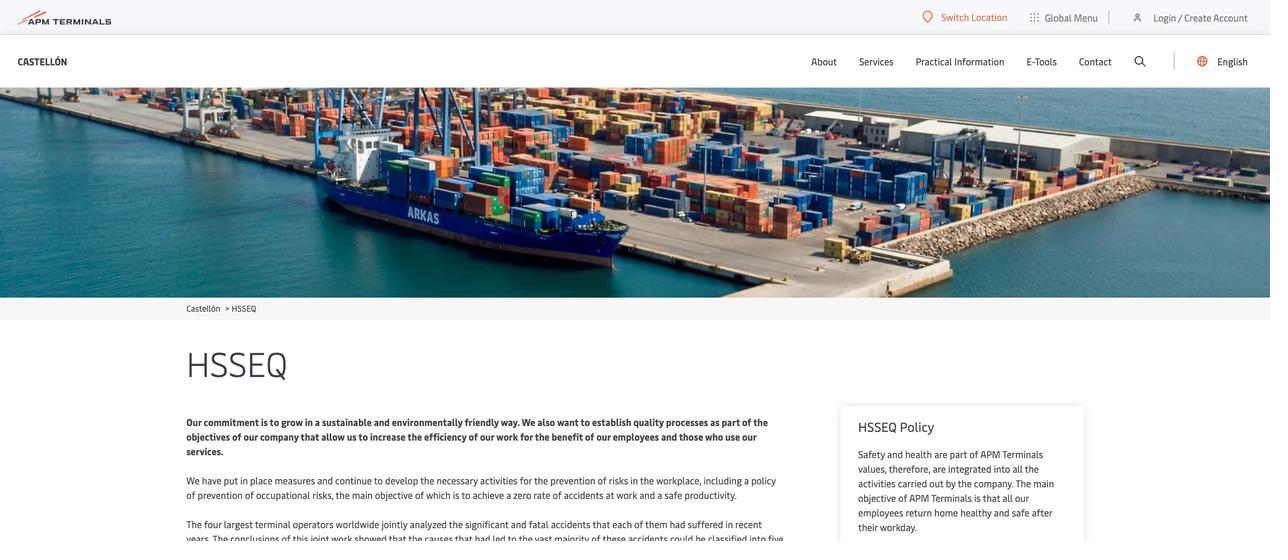 Task type: locate. For each thing, give the bounding box(es) containing it.
of down friendly
[[469, 431, 478, 444]]

1 horizontal spatial safe
[[1012, 507, 1030, 520]]

1 vertical spatial for
[[520, 475, 532, 487]]

and up them
[[640, 489, 655, 502]]

terminals down by
[[932, 492, 972, 505]]

policy
[[900, 418, 935, 436]]

1 vertical spatial are
[[933, 463, 946, 476]]

1 horizontal spatial had
[[670, 518, 686, 531]]

and left those
[[661, 431, 677, 444]]

activities up achieve
[[480, 475, 518, 487]]

e-
[[1027, 55, 1035, 68]]

all up company.
[[1013, 463, 1023, 476]]

0 horizontal spatial the
[[186, 518, 202, 531]]

is down necessary at the left of page
[[453, 489, 460, 502]]

0 vertical spatial accidents
[[564, 489, 604, 502]]

1 vertical spatial part
[[950, 448, 968, 461]]

1 horizontal spatial into
[[994, 463, 1011, 476]]

and up increase
[[374, 416, 390, 429]]

in right grow
[[305, 416, 313, 429]]

the right "risks"
[[640, 475, 654, 487]]

contact button
[[1080, 35, 1112, 88]]

the right company.
[[1016, 477, 1032, 490]]

of
[[742, 416, 752, 429], [232, 431, 242, 444], [469, 431, 478, 444], [585, 431, 595, 444], [970, 448, 979, 461], [598, 475, 607, 487], [186, 489, 195, 502], [245, 489, 254, 502], [415, 489, 424, 502], [553, 489, 562, 502], [899, 492, 908, 505], [635, 518, 644, 531], [282, 533, 291, 542], [592, 533, 601, 542]]

0 horizontal spatial castellón
[[18, 55, 67, 68]]

0 horizontal spatial employees
[[613, 431, 659, 444]]

0 horizontal spatial into
[[750, 533, 766, 542]]

activities down values, at right
[[859, 477, 896, 490]]

classified
[[708, 533, 747, 542]]

1 vertical spatial had
[[475, 533, 491, 542]]

>
[[225, 303, 229, 314]]

e-tools button
[[1027, 35, 1057, 88]]

is up healthy
[[975, 492, 981, 505]]

of right the benefit
[[585, 431, 595, 444]]

0 horizontal spatial main
[[352, 489, 373, 502]]

1 vertical spatial work
[[617, 489, 638, 502]]

the down analyzed
[[409, 533, 423, 542]]

1 horizontal spatial main
[[1034, 477, 1054, 490]]

are right health
[[935, 448, 948, 461]]

1 horizontal spatial work
[[497, 431, 518, 444]]

terminals
[[1003, 448, 1044, 461], [932, 492, 972, 505]]

global menu
[[1045, 11, 1098, 24]]

for left the benefit
[[520, 431, 533, 444]]

castellon our terminal image
[[0, 88, 1271, 298]]

global menu button
[[1019, 0, 1110, 35]]

1 horizontal spatial the
[[213, 533, 228, 542]]

2 vertical spatial work
[[332, 533, 352, 542]]

the down four
[[213, 533, 228, 542]]

risks
[[609, 475, 628, 487]]

work inside our commitment is to grow in a sustainable and environmentally friendly way. we also want to establish quality processes as part of the objectives of our company that allow us to increase the efficiency of our work for the benefit of our employees and those who use our services.
[[497, 431, 518, 444]]

1 vertical spatial into
[[750, 533, 766, 542]]

for inside the we have put in place measures and continue to develop the necessary activities for the prevention of risks in the workplace, including a policy of prevention of occupational risks, the main objective of which is to achieve a zero rate of accidents at work and a safe productivity.
[[520, 475, 532, 487]]

terminals up company.
[[1003, 448, 1044, 461]]

health
[[906, 448, 932, 461]]

all down company.
[[1003, 492, 1013, 505]]

0 horizontal spatial objective
[[375, 489, 413, 502]]

the down continue
[[336, 489, 350, 502]]

in up classified
[[726, 518, 733, 531]]

into down recent
[[750, 533, 766, 542]]

in
[[305, 416, 313, 429], [240, 475, 248, 487], [631, 475, 638, 487], [726, 518, 733, 531]]

0 horizontal spatial had
[[475, 533, 491, 542]]

1 vertical spatial employees
[[859, 507, 904, 520]]

we inside the we have put in place measures and continue to develop the necessary activities for the prevention of risks in the workplace, including a policy of prevention of occupational risks, the main objective of which is to achieve a zero rate of accidents at work and a safe productivity.
[[186, 475, 200, 487]]

this
[[293, 533, 308, 542]]

a down workplace,
[[658, 489, 663, 502]]

login / create account link
[[1132, 0, 1248, 34]]

0 horizontal spatial castellón link
[[18, 54, 67, 69]]

return
[[906, 507, 932, 520]]

including
[[704, 475, 742, 487]]

them
[[646, 518, 668, 531]]

apm up integrated
[[981, 448, 1001, 461]]

2 horizontal spatial is
[[975, 492, 981, 505]]

0 vertical spatial the
[[1016, 477, 1032, 490]]

1 vertical spatial apm
[[910, 492, 930, 505]]

castellón
[[18, 55, 67, 68], [186, 303, 220, 314]]

1 horizontal spatial employees
[[859, 507, 904, 520]]

0 vertical spatial hsseq
[[232, 303, 256, 314]]

commitment
[[204, 416, 259, 429]]

work inside the four largest terminal operators worldwide jointly analyzed the significant and fatal accidents that each of them had suffered in recent years. the conclusions of this joint work showed that the causes that had led to the vast majority of these accidents could be classified into fiv
[[332, 533, 352, 542]]

0 horizontal spatial work
[[332, 533, 352, 542]]

of right rate
[[553, 489, 562, 502]]

into up company.
[[994, 463, 1011, 476]]

0 vertical spatial into
[[994, 463, 1011, 476]]

that down grow
[[301, 431, 319, 444]]

of left "risks"
[[598, 475, 607, 487]]

had up could
[[670, 518, 686, 531]]

0 horizontal spatial prevention
[[198, 489, 243, 502]]

environmentally
[[392, 416, 463, 429]]

recent
[[736, 518, 762, 531]]

of down carried
[[899, 492, 908, 505]]

and inside the four largest terminal operators worldwide jointly analyzed the significant and fatal accidents that each of them had suffered in recent years. the conclusions of this joint work showed that the causes that had led to the vast majority of these accidents could be classified into fiv
[[511, 518, 527, 531]]

0 horizontal spatial terminals
[[932, 492, 972, 505]]

1 vertical spatial prevention
[[198, 489, 243, 502]]

employees inside our commitment is to grow in a sustainable and environmentally friendly way. we also want to establish quality processes as part of the objectives of our company that allow us to increase the efficiency of our work for the benefit of our employees and those who use our services.
[[613, 431, 659, 444]]

safe down workplace,
[[665, 489, 683, 502]]

at
[[606, 489, 615, 502]]

2 vertical spatial accidents
[[628, 533, 668, 542]]

jointly
[[382, 518, 408, 531]]

main up after
[[1034, 477, 1054, 490]]

1 vertical spatial hsseq
[[186, 340, 288, 386]]

0 horizontal spatial we
[[186, 475, 200, 487]]

0 vertical spatial had
[[670, 518, 686, 531]]

activities inside safety and health are part of apm terminals values, therefore, are integrated into all the activities carried out by the company. the main objective of apm terminals is that all our employees return home healthy and safe after their workday.
[[859, 477, 896, 490]]

part inside our commitment is to grow in a sustainable and environmentally friendly way. we also want to establish quality processes as part of the objectives of our company that allow us to increase the efficiency of our work for the benefit of our employees and those who use our services.
[[722, 416, 740, 429]]

0 horizontal spatial part
[[722, 416, 740, 429]]

and up 'therefore,' in the right of the page
[[888, 448, 903, 461]]

efficiency
[[424, 431, 467, 444]]

hsseq for hsseq
[[186, 340, 288, 386]]

company.
[[974, 477, 1014, 490]]

workplace,
[[656, 475, 702, 487]]

1 horizontal spatial we
[[522, 416, 536, 429]]

are up out at the bottom of page
[[933, 463, 946, 476]]

e-tools
[[1027, 55, 1057, 68]]

of down commitment at the bottom of page
[[232, 431, 242, 444]]

prevention up rate
[[551, 475, 596, 487]]

work down way.
[[497, 431, 518, 444]]

conclusions
[[230, 533, 279, 542]]

in inside the four largest terminal operators worldwide jointly analyzed the significant and fatal accidents that each of them had suffered in recent years. the conclusions of this joint work showed that the causes that had led to the vast majority of these accidents could be classified into fiv
[[726, 518, 733, 531]]

majority
[[555, 533, 589, 542]]

work inside the we have put in place measures and continue to develop the necessary activities for the prevention of risks in the workplace, including a policy of prevention of occupational risks, the main objective of which is to achieve a zero rate of accidents at work and a safe productivity.
[[617, 489, 638, 502]]

1 horizontal spatial castellón
[[186, 303, 220, 314]]

0 vertical spatial work
[[497, 431, 518, 444]]

objective down the develop at the bottom of page
[[375, 489, 413, 502]]

0 vertical spatial employees
[[613, 431, 659, 444]]

main inside safety and health are part of apm terminals values, therefore, are integrated into all the activities carried out by the company. the main objective of apm terminals is that all our employees return home healthy and safe after their workday.
[[1034, 477, 1054, 490]]

1 vertical spatial safe
[[1012, 507, 1030, 520]]

part up "use"
[[722, 416, 740, 429]]

2 vertical spatial hsseq
[[859, 418, 897, 436]]

to right led
[[508, 533, 517, 542]]

company
[[260, 431, 299, 444]]

had down significant
[[475, 533, 491, 542]]

0 vertical spatial we
[[522, 416, 536, 429]]

by
[[946, 477, 956, 490]]

1 horizontal spatial apm
[[981, 448, 1001, 461]]

processes
[[666, 416, 708, 429]]

the up which
[[420, 475, 434, 487]]

the up rate
[[534, 475, 548, 487]]

to right want
[[581, 416, 590, 429]]

switch location button
[[923, 11, 1008, 23]]

0 horizontal spatial safe
[[665, 489, 683, 502]]

2 vertical spatial the
[[213, 533, 228, 542]]

objective
[[375, 489, 413, 502], [859, 492, 896, 505]]

suffered
[[688, 518, 723, 531]]

measures
[[275, 475, 315, 487]]

accidents left "at" at bottom
[[564, 489, 604, 502]]

1 horizontal spatial activities
[[859, 477, 896, 490]]

and left fatal
[[511, 518, 527, 531]]

to up 'company' at the left bottom of the page
[[270, 416, 279, 429]]

0 horizontal spatial activities
[[480, 475, 518, 487]]

hsseq
[[232, 303, 256, 314], [186, 340, 288, 386], [859, 418, 897, 436]]

as
[[710, 416, 720, 429]]

1 horizontal spatial part
[[950, 448, 968, 461]]

hsseq up safety
[[859, 418, 897, 436]]

0 vertical spatial prevention
[[551, 475, 596, 487]]

1 horizontal spatial terminals
[[1003, 448, 1044, 461]]

1 vertical spatial castellón
[[186, 303, 220, 314]]

for inside our commitment is to grow in a sustainable and environmentally friendly way. we also want to establish quality processes as part of the objectives of our company that allow us to increase the efficiency of our work for the benefit of our employees and those who use our services.
[[520, 431, 533, 444]]

hsseq right >
[[232, 303, 256, 314]]

activities inside the we have put in place measures and continue to develop the necessary activities for the prevention of risks in the workplace, including a policy of prevention of occupational risks, the main objective of which is to achieve a zero rate of accidents at work and a safe productivity.
[[480, 475, 518, 487]]

activities
[[480, 475, 518, 487], [859, 477, 896, 490]]

work down worldwide
[[332, 533, 352, 542]]

account
[[1214, 11, 1248, 24]]

also
[[538, 416, 555, 429]]

global
[[1045, 11, 1072, 24]]

part
[[722, 416, 740, 429], [950, 448, 968, 461]]

0 horizontal spatial is
[[261, 416, 268, 429]]

prevention down the have
[[198, 489, 243, 502]]

1 vertical spatial we
[[186, 475, 200, 487]]

grow
[[281, 416, 303, 429]]

joint
[[311, 533, 329, 542]]

is up 'company' at the left bottom of the page
[[261, 416, 268, 429]]

part up integrated
[[950, 448, 968, 461]]

main down continue
[[352, 489, 373, 502]]

0 vertical spatial castellón
[[18, 55, 67, 68]]

carried
[[898, 477, 927, 490]]

0 vertical spatial safe
[[665, 489, 683, 502]]

1 horizontal spatial castellón link
[[186, 303, 220, 314]]

want
[[557, 416, 579, 429]]

is
[[261, 416, 268, 429], [453, 489, 460, 502], [975, 492, 981, 505]]

1 horizontal spatial is
[[453, 489, 460, 502]]

a right grow
[[315, 416, 320, 429]]

work right "at" at bottom
[[617, 489, 638, 502]]

continue
[[335, 475, 372, 487]]

showed
[[355, 533, 387, 542]]

the up the causes
[[449, 518, 463, 531]]

rate
[[534, 489, 551, 502]]

out
[[930, 477, 944, 490]]

2 horizontal spatial the
[[1016, 477, 1032, 490]]

0 vertical spatial all
[[1013, 463, 1023, 476]]

years.
[[186, 533, 211, 542]]

led
[[493, 533, 506, 542]]

we left also
[[522, 416, 536, 429]]

0 vertical spatial for
[[520, 431, 533, 444]]

objective down values, at right
[[859, 492, 896, 505]]

prevention
[[551, 475, 596, 487], [198, 489, 243, 502]]

that down company.
[[983, 492, 1001, 505]]

english
[[1218, 55, 1248, 68]]

1 horizontal spatial objective
[[859, 492, 896, 505]]

0 vertical spatial part
[[722, 416, 740, 429]]

services button
[[860, 35, 894, 88]]

for
[[520, 431, 533, 444], [520, 475, 532, 487]]

for up zero
[[520, 475, 532, 487]]

the
[[754, 416, 768, 429], [408, 431, 422, 444], [535, 431, 550, 444], [1025, 463, 1039, 476], [420, 475, 434, 487], [534, 475, 548, 487], [640, 475, 654, 487], [958, 477, 972, 490], [336, 489, 350, 502], [449, 518, 463, 531], [409, 533, 423, 542], [519, 533, 533, 542]]

accidents down them
[[628, 533, 668, 542]]

practical
[[916, 55, 952, 68]]

tools
[[1035, 55, 1057, 68]]

analyzed
[[410, 518, 447, 531]]

all
[[1013, 463, 1023, 476], [1003, 492, 1013, 505]]

1 horizontal spatial prevention
[[551, 475, 596, 487]]

which
[[426, 489, 451, 502]]

2 horizontal spatial work
[[617, 489, 638, 502]]

who
[[705, 431, 724, 444]]

employees down quality
[[613, 431, 659, 444]]

safe inside the we have put in place measures and continue to develop the necessary activities for the prevention of risks in the workplace, including a policy of prevention of occupational risks, the main objective of which is to achieve a zero rate of accidents at work and a safe productivity.
[[665, 489, 683, 502]]

employees up "their"
[[859, 507, 904, 520]]

castellón for castellón > hsseq
[[186, 303, 220, 314]]

the up years.
[[186, 518, 202, 531]]

1 vertical spatial castellón link
[[186, 303, 220, 314]]

operators
[[293, 518, 334, 531]]

way.
[[501, 416, 520, 429]]

we left the have
[[186, 475, 200, 487]]

to
[[270, 416, 279, 429], [581, 416, 590, 429], [359, 431, 368, 444], [374, 475, 383, 487], [462, 489, 471, 502], [508, 533, 517, 542]]

hsseq down >
[[186, 340, 288, 386]]

accidents inside the we have put in place measures and continue to develop the necessary activities for the prevention of risks in the workplace, including a policy of prevention of occupational risks, the main objective of which is to achieve a zero rate of accidents at work and a safe productivity.
[[564, 489, 604, 502]]

safe left after
[[1012, 507, 1030, 520]]

of down "place"
[[245, 489, 254, 502]]

0 vertical spatial castellón link
[[18, 54, 67, 69]]

healthy
[[961, 507, 992, 520]]

apm up return
[[910, 492, 930, 505]]

accidents up majority
[[551, 518, 591, 531]]



Task type: describe. For each thing, give the bounding box(es) containing it.
services.
[[186, 445, 224, 458]]

zero
[[514, 489, 532, 502]]

allow
[[321, 431, 345, 444]]

vast
[[535, 533, 552, 542]]

of left these in the bottom of the page
[[592, 533, 601, 542]]

after
[[1032, 507, 1053, 520]]

have
[[202, 475, 222, 487]]

that inside safety and health are part of apm terminals values, therefore, are integrated into all the activities carried out by the company. the main objective of apm terminals is that all our employees return home healthy and safe after their workday.
[[983, 492, 1001, 505]]

and right healthy
[[994, 507, 1010, 520]]

we inside our commitment is to grow in a sustainable and environmentally friendly way. we also want to establish quality processes as part of the objectives of our company that allow us to increase the efficiency of our work for the benefit of our employees and those who use our services.
[[522, 416, 536, 429]]

in inside our commitment is to grow in a sustainable and environmentally friendly way. we also want to establish quality processes as part of the objectives of our company that allow us to increase the efficiency of our work for the benefit of our employees and those who use our services.
[[305, 416, 313, 429]]

place
[[250, 475, 273, 487]]

policy
[[752, 475, 776, 487]]

occupational
[[256, 489, 310, 502]]

objective inside the we have put in place measures and continue to develop the necessary activities for the prevention of risks in the workplace, including a policy of prevention of occupational risks, the main objective of which is to achieve a zero rate of accidents at work and a safe productivity.
[[375, 489, 413, 502]]

login / create account
[[1154, 11, 1248, 24]]

sustainable
[[322, 416, 372, 429]]

of right as on the bottom
[[742, 416, 752, 429]]

significant
[[465, 518, 509, 531]]

to right us
[[359, 431, 368, 444]]

to down necessary at the left of page
[[462, 489, 471, 502]]

1 vertical spatial the
[[186, 518, 202, 531]]

into inside safety and health are part of apm terminals values, therefore, are integrated into all the activities carried out by the company. the main objective of apm terminals is that all our employees return home healthy and safe after their workday.
[[994, 463, 1011, 476]]

necessary
[[437, 475, 478, 487]]

0 horizontal spatial apm
[[910, 492, 930, 505]]

use
[[726, 431, 740, 444]]

in right put
[[240, 475, 248, 487]]

english button
[[1198, 35, 1248, 88]]

home
[[935, 507, 958, 520]]

a inside our commitment is to grow in a sustainable and environmentally friendly way. we also want to establish quality processes as part of the objectives of our company that allow us to increase the efficiency of our work for the benefit of our employees and those who use our services.
[[315, 416, 320, 429]]

the down "environmentally"
[[408, 431, 422, 444]]

switch location
[[942, 11, 1008, 23]]

that inside our commitment is to grow in a sustainable and environmentally friendly way. we also want to establish quality processes as part of the objectives of our company that allow us to increase the efficiency of our work for the benefit of our employees and those who use our services.
[[301, 431, 319, 444]]

four
[[204, 518, 222, 531]]

is inside the we have put in place measures and continue to develop the necessary activities for the prevention of risks in the workplace, including a policy of prevention of occupational risks, the main objective of which is to achieve a zero rate of accidents at work and a safe productivity.
[[453, 489, 460, 502]]

safety and health are part of apm terminals values, therefore, are integrated into all the activities carried out by the company. the main objective of apm terminals is that all our employees return home healthy and safe after their workday.
[[859, 448, 1054, 534]]

worldwide
[[336, 518, 379, 531]]

of left this
[[282, 533, 291, 542]]

establish
[[592, 416, 632, 429]]

objectives
[[186, 431, 230, 444]]

switch
[[942, 11, 969, 23]]

each
[[613, 518, 632, 531]]

is inside safety and health are part of apm terminals values, therefore, are integrated into all the activities carried out by the company. the main objective of apm terminals is that all our employees return home healthy and safe after their workday.
[[975, 492, 981, 505]]

our
[[186, 416, 202, 429]]

could
[[670, 533, 693, 542]]

0 vertical spatial terminals
[[1003, 448, 1044, 461]]

our commitment is to grow in a sustainable and environmentally friendly way. we also want to establish quality processes as part of the objectives of our company that allow us to increase the efficiency of our work for the benefit of our employees and those who use our services.
[[186, 416, 768, 458]]

employees inside safety and health are part of apm terminals values, therefore, are integrated into all the activities carried out by the company. the main objective of apm terminals is that all our employees return home healthy and safe after their workday.
[[859, 507, 904, 520]]

menu
[[1074, 11, 1098, 24]]

their
[[859, 521, 878, 534]]

1 vertical spatial accidents
[[551, 518, 591, 531]]

accidents for of
[[564, 489, 604, 502]]

in right "risks"
[[631, 475, 638, 487]]

is inside our commitment is to grow in a sustainable and environmentally friendly way. we also want to establish quality processes as part of the objectives of our company that allow us to increase the efficiency of our work for the benefit of our employees and those who use our services.
[[261, 416, 268, 429]]

create
[[1185, 11, 1212, 24]]

these
[[603, 533, 626, 542]]

us
[[347, 431, 357, 444]]

of right each at the left
[[635, 518, 644, 531]]

values,
[[859, 463, 887, 476]]

main inside the we have put in place measures and continue to develop the necessary activities for the prevention of risks in the workplace, including a policy of prevention of occupational risks, the main objective of which is to achieve a zero rate of accidents at work and a safe productivity.
[[352, 489, 373, 502]]

benefit
[[552, 431, 583, 444]]

hsseq for hsseq policy
[[859, 418, 897, 436]]

a left the policy
[[744, 475, 749, 487]]

accidents for these
[[628, 533, 668, 542]]

the inside safety and health are part of apm terminals values, therefore, are integrated into all the activities carried out by the company. the main objective of apm terminals is that all our employees return home healthy and safe after their workday.
[[1016, 477, 1032, 490]]

put
[[224, 475, 238, 487]]

largest
[[224, 518, 253, 531]]

services
[[860, 55, 894, 68]]

1 vertical spatial terminals
[[932, 492, 972, 505]]

our inside safety and health are part of apm terminals values, therefore, are integrated into all the activities carried out by the company. the main objective of apm terminals is that all our employees return home healthy and safe after their workday.
[[1015, 492, 1029, 505]]

risks,
[[312, 489, 334, 502]]

0 vertical spatial apm
[[981, 448, 1001, 461]]

achieve
[[473, 489, 504, 502]]

that up these in the bottom of the page
[[593, 518, 610, 531]]

the left vast
[[519, 533, 533, 542]]

practical information button
[[916, 35, 1005, 88]]

the right by
[[958, 477, 972, 490]]

login
[[1154, 11, 1177, 24]]

friendly
[[465, 416, 499, 429]]

about
[[812, 55, 837, 68]]

safety
[[859, 448, 885, 461]]

of left which
[[415, 489, 424, 502]]

those
[[679, 431, 703, 444]]

hsseq policy
[[859, 418, 935, 436]]

workday.
[[880, 521, 917, 534]]

develop
[[385, 475, 418, 487]]

about button
[[812, 35, 837, 88]]

we have put in place measures and continue to develop the necessary activities for the prevention of risks in the workplace, including a policy of prevention of occupational risks, the main objective of which is to achieve a zero rate of accidents at work and a safe productivity.
[[186, 475, 776, 502]]

therefore,
[[889, 463, 931, 476]]

fatal
[[529, 518, 549, 531]]

into inside the four largest terminal operators worldwide jointly analyzed the significant and fatal accidents that each of them had suffered in recent years. the conclusions of this joint work showed that the causes that had led to the vast majority of these accidents could be classified into fiv
[[750, 533, 766, 542]]

contact
[[1080, 55, 1112, 68]]

quality
[[634, 416, 664, 429]]

and up risks,
[[317, 475, 333, 487]]

castellón for castellón
[[18, 55, 67, 68]]

terminal
[[255, 518, 291, 531]]

to inside the four largest terminal operators worldwide jointly analyzed the significant and fatal accidents that each of them had suffered in recent years. the conclusions of this joint work showed that the causes that had led to the vast majority of these accidents could be classified into fiv
[[508, 533, 517, 542]]

the right as on the bottom
[[754, 416, 768, 429]]

be
[[696, 533, 706, 542]]

part inside safety and health are part of apm terminals values, therefore, are integrated into all the activities carried out by the company. the main objective of apm terminals is that all our employees return home healthy and safe after their workday.
[[950, 448, 968, 461]]

safe inside safety and health are part of apm terminals values, therefore, are integrated into all the activities carried out by the company. the main objective of apm terminals is that all our employees return home healthy and safe after their workday.
[[1012, 507, 1030, 520]]

a left zero
[[506, 489, 511, 502]]

/
[[1179, 11, 1183, 24]]

to left the develop at the bottom of page
[[374, 475, 383, 487]]

of up integrated
[[970, 448, 979, 461]]

that down jointly
[[389, 533, 406, 542]]

that right the causes
[[455, 533, 473, 542]]

practical information
[[916, 55, 1005, 68]]

of up years.
[[186, 489, 195, 502]]

the down also
[[535, 431, 550, 444]]

information
[[955, 55, 1005, 68]]

0 vertical spatial are
[[935, 448, 948, 461]]

objective inside safety and health are part of apm terminals values, therefore, are integrated into all the activities carried out by the company. the main objective of apm terminals is that all our employees return home healthy and safe after their workday.
[[859, 492, 896, 505]]

causes
[[425, 533, 453, 542]]

1 vertical spatial all
[[1003, 492, 1013, 505]]

the up after
[[1025, 463, 1039, 476]]



Task type: vqa. For each thing, say whether or not it's contained in the screenshot.
You Tube link
no



